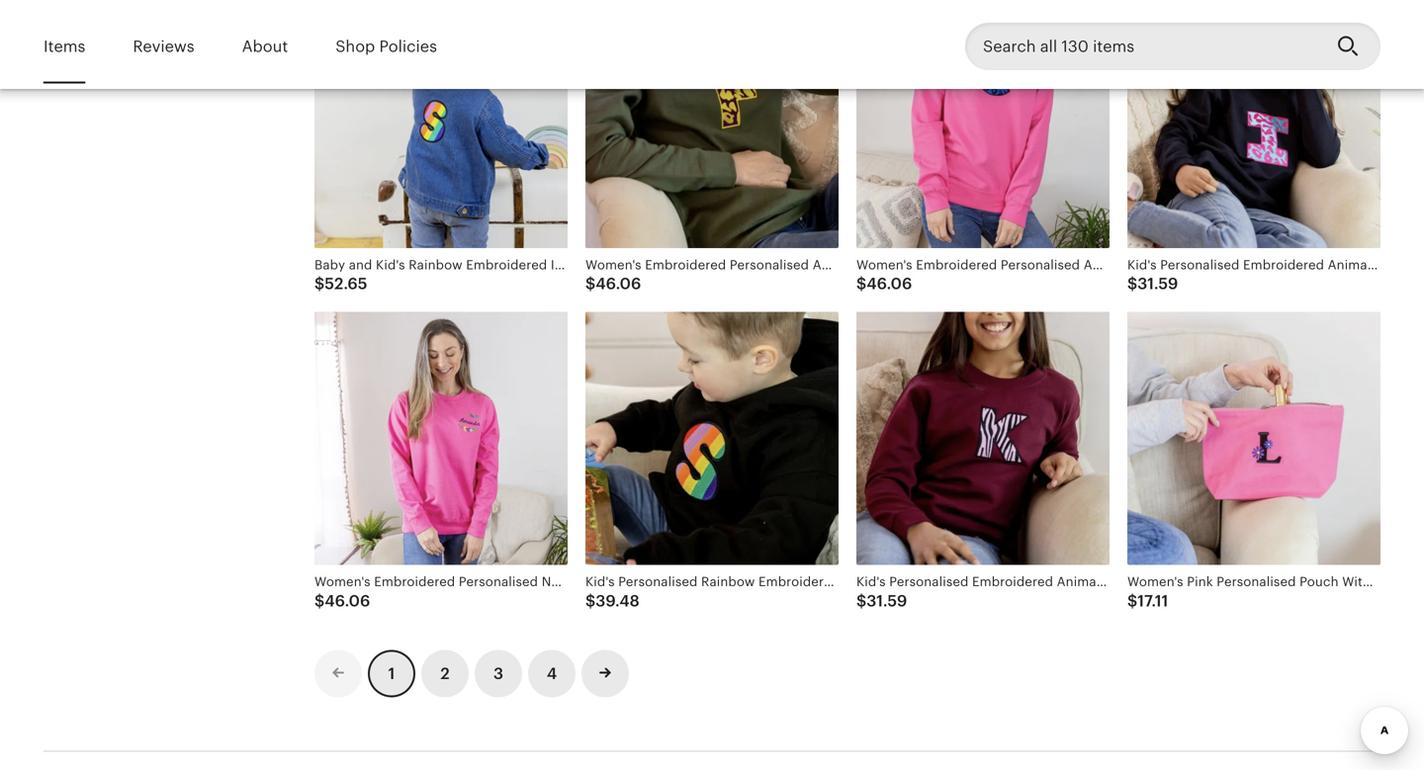 Task type: locate. For each thing, give the bounding box(es) containing it.
pink
[[1202, 258, 1228, 272], [661, 575, 687, 590], [1187, 575, 1214, 590]]

initial for women's embroidered personalised animal print initial khaki sweatshirt $ 46.06
[[892, 258, 927, 272]]

46.06 inside women's embroidered personalised animal print initial pink sweatshirt $ 46.06
[[867, 275, 912, 293]]

animal
[[813, 258, 856, 272], [1084, 258, 1127, 272], [1328, 258, 1371, 272], [1057, 575, 1100, 590]]

items
[[44, 38, 85, 55]]

and
[[349, 258, 372, 272]]

print for burgundy
[[1104, 575, 1133, 590]]

kid's inside the kid's personalised embroidered animal print init $ 31.59
[[1128, 258, 1157, 272]]

0 horizontal spatial rainbow
[[409, 258, 463, 272]]

kid's inside kid's personalised embroidered animal print initial burgundy sweatshirt $ 31.59
[[857, 575, 886, 590]]

initial inside women's embroidered personalised animal print initial khaki sweatshirt $ 46.06
[[892, 258, 927, 272]]

1 horizontal spatial rainbow
[[701, 575, 755, 590]]

0 vertical spatial rainbow
[[409, 258, 463, 272]]

sweatshirt inside women's embroidered personalised name floral letter pink sweatshirt $ 46.06
[[690, 575, 757, 590]]

1 link
[[368, 650, 415, 698]]

1 vertical spatial 31.59
[[867, 592, 908, 610]]

women's inside women's embroidered personalised name floral letter pink sweatshirt $ 46.06
[[315, 575, 371, 590]]

kid's for hoodie
[[586, 575, 615, 590]]

init
[[1408, 258, 1425, 272]]

kid's inside the baby and kid's rainbow embroidered initial personalised denim jacket $ 52.65
[[376, 258, 405, 272]]

embroidered
[[466, 258, 547, 272], [645, 258, 726, 272], [916, 258, 997, 272], [1243, 258, 1325, 272], [374, 575, 455, 590], [759, 575, 840, 590], [972, 575, 1054, 590]]

rainbow inside the baby and kid's rainbow embroidered initial personalised denim jacket $ 52.65
[[409, 258, 463, 272]]

pink for women's embroidered personalised name floral letter pink sweatshirt $ 46.06
[[661, 575, 687, 590]]

about link
[[242, 24, 288, 70]]

pink inside women's embroidered personalised animal print initial pink sweatshirt $ 46.06
[[1202, 258, 1228, 272]]

sweatshirt for kid's personalised embroidered animal print initial burgundy sweatshirt $ 31.59
[[1239, 575, 1305, 590]]

khaki
[[931, 258, 964, 272]]

0 horizontal spatial 46.06
[[325, 592, 370, 610]]

31.59 inside the kid's personalised embroidered animal print init $ 31.59
[[1138, 275, 1179, 293]]

rainbow right letter
[[701, 575, 755, 590]]

46.06 inside women's embroidered personalised animal print initial khaki sweatshirt $ 46.06
[[596, 275, 641, 293]]

women's embroidered personalised name floral letter pink sweatshirt image
[[315, 312, 568, 566]]

animal inside kid's personalised embroidered animal print initial burgundy sweatshirt $ 31.59
[[1057, 575, 1100, 590]]

2 horizontal spatial 46.06
[[867, 275, 912, 293]]

print inside kid's personalised embroidered animal print initial burgundy sweatshirt $ 31.59
[[1104, 575, 1133, 590]]

floral
[[582, 575, 616, 590]]

kid's personalised embroidered animal print init $ 31.59
[[1128, 258, 1425, 293]]

3 link
[[475, 650, 522, 698]]

rainbow
[[409, 258, 463, 272], [701, 575, 755, 590]]

name
[[542, 575, 578, 590]]

print inside women's embroidered personalised animal print initial khaki sweatshirt $ 46.06
[[860, 258, 889, 272]]

print inside the kid's personalised embroidered animal print init $ 31.59
[[1375, 258, 1404, 272]]

initial inside kid's personalised embroidered animal print initial burgundy sweatshirt $ 31.59
[[1137, 575, 1171, 590]]

2
[[441, 665, 450, 683]]

kid's personalised rainbow embroidered initial black hoodie image
[[586, 312, 839, 566]]

animal inside women's embroidered personalised animal print initial khaki sweatshirt $ 46.06
[[813, 258, 856, 272]]

sweatshirt
[[968, 258, 1034, 272], [1231, 258, 1298, 272], [690, 575, 757, 590], [1239, 575, 1305, 590]]

print
[[860, 258, 889, 272], [1131, 258, 1160, 272], [1375, 258, 1404, 272], [1104, 575, 1133, 590]]

31.59
[[1138, 275, 1179, 293], [867, 592, 908, 610]]

personalised inside women's embroidered personalised animal print initial khaki sweatshirt $ 46.06
[[730, 258, 809, 272]]

initial
[[551, 258, 585, 272], [892, 258, 927, 272], [1163, 258, 1198, 272], [843, 575, 878, 590], [1137, 575, 1171, 590]]

about
[[242, 38, 288, 55]]

personalised inside women's embroidered personalised name floral letter pink sweatshirt $ 46.06
[[459, 575, 538, 590]]

print for khaki
[[860, 258, 889, 272]]

initial for baby and kid's rainbow embroidered initial personalised denim jacket $ 52.65
[[551, 258, 585, 272]]

$
[[315, 275, 325, 293], [586, 275, 596, 293], [857, 275, 867, 293], [1128, 275, 1138, 293], [315, 592, 325, 610], [586, 592, 596, 610], [857, 592, 867, 610], [1128, 592, 1138, 610]]

animal inside women's embroidered personalised animal print initial pink sweatshirt $ 46.06
[[1084, 258, 1127, 272]]

sweatshirt inside kid's personalised embroidered animal print initial burgundy sweatshirt $ 31.59
[[1239, 575, 1305, 590]]

sweatshirt inside women's embroidered personalised animal print initial khaki sweatshirt $ 46.06
[[968, 258, 1034, 272]]

print for $
[[1375, 258, 1404, 272]]

1 horizontal spatial 31.59
[[1138, 275, 1179, 293]]

0 vertical spatial 31.59
[[1138, 275, 1179, 293]]

print inside women's embroidered personalised animal print initial pink sweatshirt $ 46.06
[[1131, 258, 1160, 272]]

embroidered inside the kid's personalised embroidered animal print init $ 31.59
[[1243, 258, 1325, 272]]

kid's inside 'kid's personalised rainbow embroidered initial black hoodie $ 39.48'
[[586, 575, 615, 590]]

letter
[[620, 575, 657, 590]]

embroidered inside the baby and kid's rainbow embroidered initial personalised denim jacket $ 52.65
[[466, 258, 547, 272]]

personalised inside women's embroidered personalised animal print initial pink sweatshirt $ 46.06
[[1001, 258, 1080, 272]]

initial inside women's embroidered personalised animal print initial pink sweatshirt $ 46.06
[[1163, 258, 1198, 272]]

1 vertical spatial rainbow
[[701, 575, 755, 590]]

pink for women's embroidered personalised animal print initial pink sweatshirt $ 46.06
[[1202, 258, 1228, 272]]

personalised inside the baby and kid's rainbow embroidered initial personalised denim jacket $ 52.65
[[589, 258, 668, 272]]

pink inside women's embroidered personalised name floral letter pink sweatshirt $ 46.06
[[661, 575, 687, 590]]

women's inside women's pink personalised pouch with embroid $ 17.11
[[1128, 575, 1184, 590]]

initial inside the baby and kid's rainbow embroidered initial personalised denim jacket $ 52.65
[[551, 258, 585, 272]]

shop
[[336, 38, 375, 55]]

denim
[[672, 258, 712, 272]]

$ inside women's pink personalised pouch with embroid $ 17.11
[[1128, 592, 1138, 610]]

1
[[388, 665, 395, 683]]

kid's
[[376, 258, 405, 272], [1128, 258, 1157, 272], [586, 575, 615, 590], [857, 575, 886, 590]]

jacket
[[716, 258, 755, 272]]

women's inside women's embroidered personalised animal print initial khaki sweatshirt $ 46.06
[[586, 258, 642, 272]]

39.48
[[596, 592, 640, 610]]

4
[[547, 665, 557, 683]]

rainbow right and
[[409, 258, 463, 272]]

women's embroidered personalised animal print initial pink sweatshirt image
[[857, 0, 1110, 248]]

women's inside women's embroidered personalised animal print initial pink sweatshirt $ 46.06
[[857, 258, 913, 272]]

baby and kid's rainbow embroidered initial personalised denim jacket $ 52.65
[[315, 258, 755, 293]]

1 horizontal spatial 46.06
[[596, 275, 641, 293]]

46.06 for women's embroidered personalised animal print initial pink sweatshirt $ 46.06
[[867, 275, 912, 293]]

animal inside the kid's personalised embroidered animal print init $ 31.59
[[1328, 258, 1371, 272]]

personalised
[[589, 258, 668, 272], [730, 258, 809, 272], [1001, 258, 1080, 272], [1161, 258, 1240, 272], [459, 575, 538, 590], [618, 575, 698, 590], [890, 575, 969, 590], [1217, 575, 1296, 590]]

3
[[494, 665, 504, 683]]

sweatshirt inside women's embroidered personalised animal print initial pink sweatshirt $ 46.06
[[1231, 258, 1298, 272]]

baby and kid's rainbow embroidered initial personalised denim jacket image
[[315, 0, 568, 248]]

46.06 inside women's embroidered personalised name floral letter pink sweatshirt $ 46.06
[[325, 592, 370, 610]]

kid's personalised rainbow embroidered initial black hoodie $ 39.48
[[586, 575, 964, 610]]

Search all 130 items text field
[[966, 23, 1322, 70]]

kid's for $
[[1128, 258, 1157, 272]]

46.06
[[596, 275, 641, 293], [867, 275, 912, 293], [325, 592, 370, 610]]

women's
[[586, 258, 642, 272], [857, 258, 913, 272], [315, 575, 371, 590], [1128, 575, 1184, 590]]

0 horizontal spatial 31.59
[[867, 592, 908, 610]]

print for pink
[[1131, 258, 1160, 272]]

$ inside the kid's personalised embroidered animal print init $ 31.59
[[1128, 275, 1138, 293]]

46.06 for women's embroidered personalised name floral letter pink sweatshirt $ 46.06
[[325, 592, 370, 610]]

policies
[[379, 38, 437, 55]]



Task type: describe. For each thing, give the bounding box(es) containing it.
2 link
[[421, 650, 469, 698]]

personalised inside kid's personalised embroidered animal print initial burgundy sweatshirt $ 31.59
[[890, 575, 969, 590]]

personalised inside the kid's personalised embroidered animal print init $ 31.59
[[1161, 258, 1240, 272]]

pink inside women's pink personalised pouch with embroid $ 17.11
[[1187, 575, 1214, 590]]

animal for $
[[1328, 258, 1371, 272]]

animal for burgundy
[[1057, 575, 1100, 590]]

embroidered inside women's embroidered personalised animal print initial khaki sweatshirt $ 46.06
[[645, 258, 726, 272]]

kid's personalised embroidered animal print initial burgundy sweatshirt image
[[857, 312, 1110, 566]]

women's pink personalised pouch with embroid $ 17.11
[[1128, 575, 1425, 610]]

baby
[[315, 258, 345, 272]]

with
[[1343, 575, 1371, 590]]

$ inside 'kid's personalised rainbow embroidered initial black hoodie $ 39.48'
[[586, 592, 596, 610]]

personalised inside 'kid's personalised rainbow embroidered initial black hoodie $ 39.48'
[[618, 575, 698, 590]]

shop policies
[[336, 38, 437, 55]]

embroidered inside kid's personalised embroidered animal print initial burgundy sweatshirt $ 31.59
[[972, 575, 1054, 590]]

rainbow inside 'kid's personalised rainbow embroidered initial black hoodie $ 39.48'
[[701, 575, 755, 590]]

kid's personalised embroidered animal print initial navy sweatshirt image
[[1128, 0, 1381, 248]]

women's for women's pink personalised pouch with embroid $ 17.11
[[1128, 575, 1184, 590]]

initial for kid's personalised embroidered animal print initial burgundy sweatshirt $ 31.59
[[1137, 575, 1171, 590]]

sweatshirt for women's embroidered personalised animal print initial khaki sweatshirt $ 46.06
[[968, 258, 1034, 272]]

31.59 inside kid's personalised embroidered animal print initial burgundy sweatshirt $ 31.59
[[867, 592, 908, 610]]

embroidered inside women's embroidered personalised name floral letter pink sweatshirt $ 46.06
[[374, 575, 455, 590]]

women's for women's embroidered personalised animal print initial khaki sweatshirt $ 46.06
[[586, 258, 642, 272]]

4 link
[[528, 650, 576, 698]]

personalised inside women's pink personalised pouch with embroid $ 17.11
[[1217, 575, 1296, 590]]

animal for khaki
[[813, 258, 856, 272]]

burgundy
[[1175, 575, 1236, 590]]

kid's for burgundy
[[857, 575, 886, 590]]

embroidered inside 'kid's personalised rainbow embroidered initial black hoodie $ 39.48'
[[759, 575, 840, 590]]

initial inside 'kid's personalised rainbow embroidered initial black hoodie $ 39.48'
[[843, 575, 878, 590]]

46.06 for women's embroidered personalised animal print initial khaki sweatshirt $ 46.06
[[596, 275, 641, 293]]

women's embroidered personalised name floral letter pink sweatshirt $ 46.06
[[315, 575, 757, 610]]

embroid
[[1375, 575, 1425, 590]]

women's for women's embroidered personalised name floral letter pink sweatshirt $ 46.06
[[315, 575, 371, 590]]

reviews link
[[133, 24, 194, 70]]

$ inside women's embroidered personalised name floral letter pink sweatshirt $ 46.06
[[315, 592, 325, 610]]

women's embroidered personalised animal print initial pink sweatshirt $ 46.06
[[857, 258, 1298, 293]]

hoodie
[[919, 575, 964, 590]]

sweatshirt for women's embroidered personalised name floral letter pink sweatshirt $ 46.06
[[690, 575, 757, 590]]

$ inside kid's personalised embroidered animal print initial burgundy sweatshirt $ 31.59
[[857, 592, 867, 610]]

52.65
[[325, 275, 368, 293]]

items link
[[44, 24, 85, 70]]

women's embroidered personalised animal print initial khaki sweatshirt image
[[586, 0, 839, 248]]

women's for women's embroidered personalised animal print initial pink sweatshirt $ 46.06
[[857, 258, 913, 272]]

initial for women's embroidered personalised animal print initial pink sweatshirt $ 46.06
[[1163, 258, 1198, 272]]

$ inside women's embroidered personalised animal print initial pink sweatshirt $ 46.06
[[857, 275, 867, 293]]

kid's personalised embroidered animal print initial burgundy sweatshirt $ 31.59
[[857, 575, 1305, 610]]

sweatshirt for women's embroidered personalised animal print initial pink sweatshirt $ 46.06
[[1231, 258, 1298, 272]]

$ inside women's embroidered personalised animal print initial khaki sweatshirt $ 46.06
[[586, 275, 596, 293]]

women's embroidered personalised animal print initial khaki sweatshirt $ 46.06
[[586, 258, 1034, 293]]

$ inside the baby and kid's rainbow embroidered initial personalised denim jacket $ 52.65
[[315, 275, 325, 293]]

animal for pink
[[1084, 258, 1127, 272]]

black
[[882, 575, 915, 590]]

17.11
[[1138, 592, 1169, 610]]

women's pink personalised pouch with embroidered floral initial image
[[1128, 312, 1381, 566]]

pouch
[[1300, 575, 1339, 590]]

shop policies link
[[336, 24, 437, 70]]

reviews
[[133, 38, 194, 55]]

embroidered inside women's embroidered personalised animal print initial pink sweatshirt $ 46.06
[[916, 258, 997, 272]]



Task type: vqa. For each thing, say whether or not it's contained in the screenshot.


